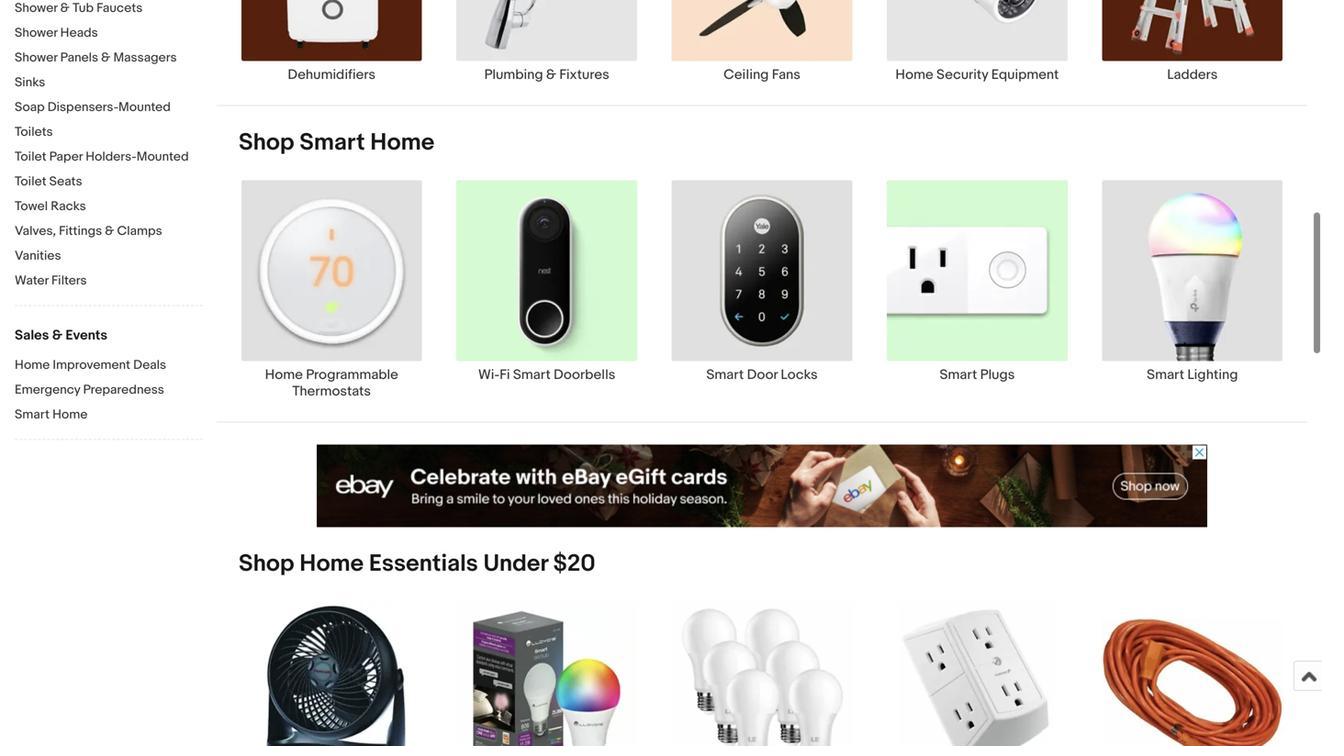 Task type: describe. For each thing, give the bounding box(es) containing it.
racks
[[51, 199, 86, 214]]

plugs
[[980, 367, 1015, 383]]

home programmable thermostats link
[[224, 180, 439, 400]]

smart left lighting
[[1147, 367, 1185, 383]]

toilet paper holders-mounted link
[[15, 149, 203, 167]]

& for shower & tub faucets shower heads shower panels & massagers sinks soap dispensers-mounted toilets toilet paper holders-mounted toilet seats towel racks valves, fittings & clamps vanities water filters
[[60, 0, 70, 16]]

tub
[[73, 0, 94, 16]]

shower & tub faucets shower heads shower panels & massagers sinks soap dispensers-mounted toilets toilet paper holders-mounted toilet seats towel racks valves, fittings & clamps vanities water filters
[[15, 0, 189, 289]]

& for plumbing & fixtures
[[546, 67, 556, 83]]

shower & tub faucets link
[[15, 0, 203, 18]]

water filters link
[[15, 273, 203, 291]]

fi
[[500, 367, 510, 383]]

$20
[[553, 550, 596, 578]]

smart door locks
[[707, 367, 818, 383]]

smart plugs
[[940, 367, 1015, 383]]

wi-fi smart doorbells link
[[439, 180, 655, 383]]

improvement
[[53, 358, 130, 373]]

preparedness
[[83, 382, 164, 398]]

ceiling
[[724, 67, 769, 83]]

programmable
[[306, 367, 398, 383]]

wi-
[[478, 367, 500, 383]]

smart left plugs on the right of page
[[940, 367, 977, 383]]

valves,
[[15, 224, 56, 239]]

filters
[[51, 273, 87, 289]]

dehumidifiers link
[[224, 0, 439, 83]]

fixtures
[[559, 67, 610, 83]]

shower panels & massagers link
[[15, 50, 203, 67]]

equipment
[[992, 67, 1059, 83]]

ceiling fans
[[724, 67, 801, 83]]

home improvement deals link
[[15, 358, 203, 375]]

door
[[747, 367, 778, 383]]

& for sales & events
[[52, 327, 62, 344]]

holders-
[[86, 149, 137, 165]]

shop smart home
[[239, 129, 435, 157]]

water
[[15, 273, 49, 289]]

seats
[[49, 174, 82, 190]]

& down towel racks link
[[105, 224, 114, 239]]

fittings
[[59, 224, 102, 239]]

home security equipment
[[896, 67, 1059, 83]]

dispensers-
[[48, 100, 118, 115]]

& down shower heads link
[[101, 50, 111, 66]]

plumbing & fixtures link
[[439, 0, 655, 83]]

smart lighting link
[[1085, 180, 1300, 383]]

home inside home programmable thermostats
[[265, 367, 303, 383]]

essentials
[[369, 550, 478, 578]]

home security equipment link
[[870, 0, 1085, 83]]

smart lighting
[[1147, 367, 1238, 383]]

sales & events
[[15, 327, 107, 344]]

smart right fi
[[513, 367, 551, 383]]

valves, fittings & clamps link
[[15, 224, 203, 241]]

dehumidifiers
[[288, 67, 376, 83]]

locks
[[781, 367, 818, 383]]

list containing dehumidifiers
[[217, 0, 1308, 105]]

2 shower from the top
[[15, 25, 57, 41]]

ladders
[[1167, 67, 1218, 83]]

home improvement deals emergency preparedness smart home
[[15, 358, 166, 423]]

3 shower from the top
[[15, 50, 57, 66]]

events
[[66, 327, 107, 344]]

shop for shop smart home
[[239, 129, 294, 157]]

security
[[937, 67, 988, 83]]



Task type: vqa. For each thing, say whether or not it's contained in the screenshot.
Summary
no



Task type: locate. For each thing, give the bounding box(es) containing it.
& left tub
[[60, 0, 70, 16]]

& left fixtures
[[546, 67, 556, 83]]

1 shower from the top
[[15, 0, 57, 16]]

vanities link
[[15, 248, 203, 266]]

massagers
[[113, 50, 177, 66]]

smart down emergency
[[15, 407, 50, 423]]

mounted
[[118, 100, 171, 115], [137, 149, 189, 165]]

list containing home programmable thermostats
[[217, 180, 1308, 422]]

2 shop from the top
[[239, 550, 294, 578]]

advertisement region
[[317, 445, 1208, 527]]

sinks
[[15, 75, 45, 90]]

1 shop from the top
[[239, 129, 294, 157]]

thermostats
[[292, 383, 371, 400]]

list for shop smart home
[[217, 180, 1308, 422]]

mounted down toilets link
[[137, 149, 189, 165]]

0 vertical spatial shower
[[15, 0, 57, 16]]

ceiling fans link
[[655, 0, 870, 83]]

toilets
[[15, 124, 53, 140]]

toilet up towel
[[15, 174, 46, 190]]

towel
[[15, 199, 48, 214]]

sinks link
[[15, 75, 203, 92]]

toilet seats link
[[15, 174, 203, 191]]

ladders link
[[1085, 0, 1300, 83]]

list for shop home essentials under $20
[[217, 601, 1308, 747]]

3 list from the top
[[217, 601, 1308, 747]]

shower heads link
[[15, 25, 203, 43]]

vanities
[[15, 248, 61, 264]]

2 vertical spatial list
[[217, 601, 1308, 747]]

smart door locks link
[[655, 180, 870, 383]]

smart down the dehumidifiers
[[300, 129, 365, 157]]

doorbells
[[554, 367, 616, 383]]

home
[[896, 67, 934, 83], [370, 129, 435, 157], [15, 358, 50, 373], [265, 367, 303, 383], [52, 407, 88, 423], [300, 550, 364, 578]]

toilet down toilets
[[15, 149, 46, 165]]

toilets link
[[15, 124, 203, 142]]

paper
[[49, 149, 83, 165]]

soap dispensers-mounted link
[[15, 100, 203, 117]]

2 list from the top
[[217, 180, 1308, 422]]

smart
[[300, 129, 365, 157], [513, 367, 551, 383], [707, 367, 744, 383], [940, 367, 977, 383], [1147, 367, 1185, 383], [15, 407, 50, 423]]

smart left "door"
[[707, 367, 744, 383]]

1 vertical spatial shop
[[239, 550, 294, 578]]

1 toilet from the top
[[15, 149, 46, 165]]

shower left tub
[[15, 0, 57, 16]]

emergency preparedness link
[[15, 382, 203, 400]]

shower
[[15, 0, 57, 16], [15, 25, 57, 41], [15, 50, 57, 66]]

clamps
[[117, 224, 162, 239]]

smart plugs link
[[870, 180, 1085, 383]]

plumbing
[[484, 67, 543, 83]]

2 toilet from the top
[[15, 174, 46, 190]]

& right sales
[[52, 327, 62, 344]]

1 list from the top
[[217, 0, 1308, 105]]

lighting
[[1188, 367, 1238, 383]]

2 vertical spatial shower
[[15, 50, 57, 66]]

under
[[483, 550, 548, 578]]

0 vertical spatial mounted
[[118, 100, 171, 115]]

emergency
[[15, 382, 80, 398]]

shop home essentials under $20
[[239, 550, 596, 578]]

mounted down sinks link
[[118, 100, 171, 115]]

smart inside home improvement deals emergency preparedness smart home
[[15, 407, 50, 423]]

smart home link
[[15, 407, 203, 425]]

list
[[217, 0, 1308, 105], [217, 180, 1308, 422], [217, 601, 1308, 747]]

&
[[60, 0, 70, 16], [101, 50, 111, 66], [546, 67, 556, 83], [105, 224, 114, 239], [52, 327, 62, 344]]

home programmable thermostats
[[265, 367, 398, 400]]

wi-fi smart doorbells
[[478, 367, 616, 383]]

0 vertical spatial toilet
[[15, 149, 46, 165]]

1 vertical spatial toilet
[[15, 174, 46, 190]]

fans
[[772, 67, 801, 83]]

sales
[[15, 327, 49, 344]]

0 vertical spatial list
[[217, 0, 1308, 105]]

panels
[[60, 50, 98, 66]]

shower up sinks
[[15, 50, 57, 66]]

shop
[[239, 129, 294, 157], [239, 550, 294, 578]]

shop for shop home essentials under $20
[[239, 550, 294, 578]]

heads
[[60, 25, 98, 41]]

0 vertical spatial shop
[[239, 129, 294, 157]]

1 vertical spatial list
[[217, 180, 1308, 422]]

deals
[[133, 358, 166, 373]]

faucets
[[97, 0, 143, 16]]

towel racks link
[[15, 199, 203, 216]]

plumbing & fixtures
[[484, 67, 610, 83]]

1 vertical spatial shower
[[15, 25, 57, 41]]

1 vertical spatial mounted
[[137, 149, 189, 165]]

shower left heads at left top
[[15, 25, 57, 41]]

soap
[[15, 100, 45, 115]]

& inside list
[[546, 67, 556, 83]]

toilet
[[15, 149, 46, 165], [15, 174, 46, 190]]



